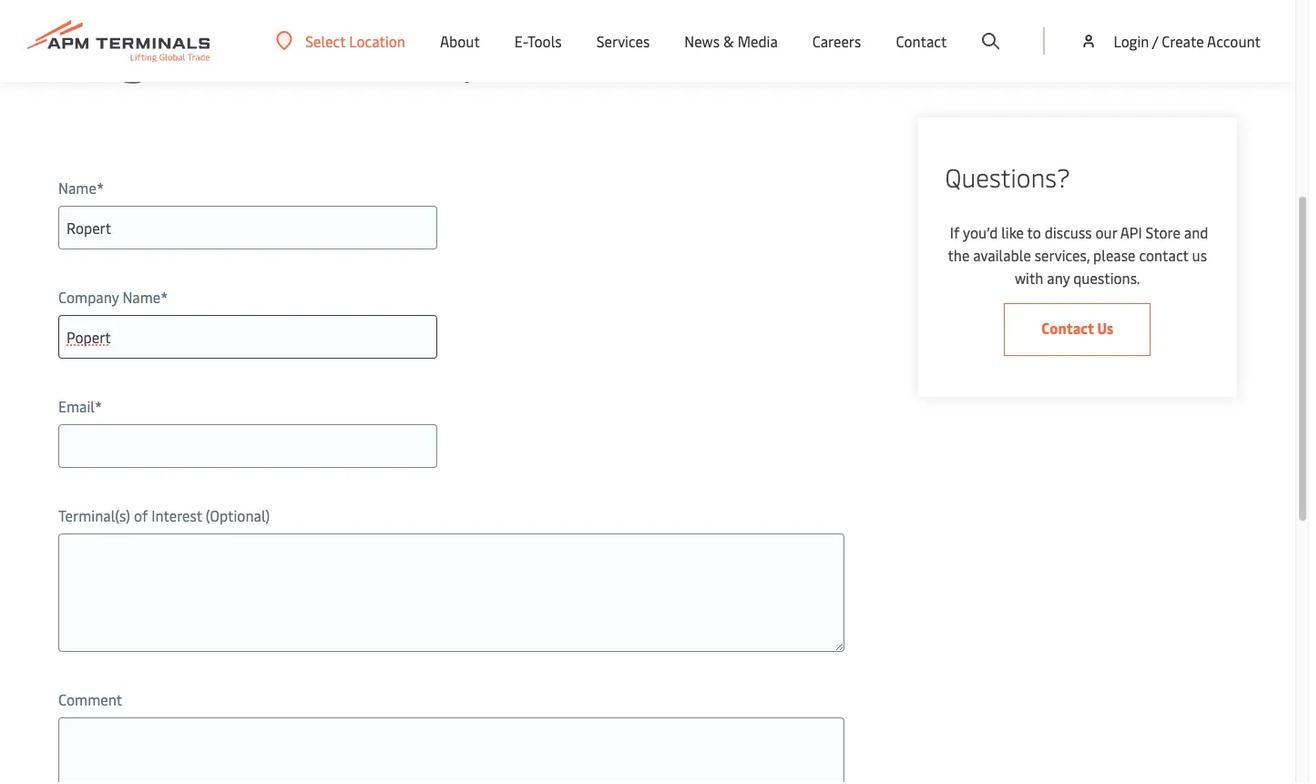 Task type: describe. For each thing, give the bounding box(es) containing it.
Terminal(s) of Interest (Optional) text field
[[58, 534, 844, 652]]

(optional)
[[206, 506, 270, 526]]

select location
[[305, 31, 405, 51]]

select location button
[[276, 31, 405, 51]]

news
[[684, 31, 720, 51]]

&
[[723, 31, 734, 51]]

select
[[305, 31, 346, 51]]

if you'd like to discuss our api store and the available services, please contact us with any questions.
[[947, 222, 1208, 288]]

Comment text field
[[58, 718, 844, 783]]

Name text field
[[58, 206, 437, 250]]

tools
[[527, 31, 562, 51]]

us
[[1192, 245, 1207, 265]]

our
[[1095, 222, 1117, 242]]

of
[[134, 506, 148, 526]]

account
[[1207, 31, 1261, 51]]

like
[[1001, 222, 1024, 242]]

register for api updates
[[58, 14, 619, 86]]

register
[[58, 14, 248, 86]]

store
[[1146, 222, 1180, 242]]

e-tools
[[515, 31, 562, 51]]

services,
[[1035, 245, 1090, 265]]

terminal(s) of interest (optional)
[[58, 506, 270, 526]]

email
[[58, 396, 95, 416]]

with
[[1015, 268, 1043, 288]]

about
[[440, 31, 480, 51]]

interest
[[151, 506, 202, 526]]

the
[[948, 245, 970, 265]]

0 vertical spatial api
[[340, 14, 417, 86]]

careers button
[[812, 0, 861, 82]]

careers
[[812, 31, 861, 51]]

questions.
[[1073, 268, 1140, 288]]



Task type: locate. For each thing, give the bounding box(es) containing it.
e-tools button
[[515, 0, 562, 82]]

if
[[950, 222, 960, 242]]

news & media button
[[684, 0, 778, 82]]

create
[[1162, 31, 1204, 51]]

services
[[596, 31, 650, 51]]

and
[[1184, 222, 1208, 242]]

please
[[1093, 245, 1136, 265]]

company name
[[58, 287, 161, 307]]

comment
[[58, 690, 122, 710]]

login / create account link
[[1080, 0, 1261, 82]]

1 vertical spatial name
[[122, 287, 161, 307]]

1 horizontal spatial name
[[122, 287, 161, 307]]

1 horizontal spatial api
[[1120, 222, 1142, 242]]

news & media
[[684, 31, 778, 51]]

name
[[58, 178, 96, 198], [122, 287, 161, 307]]

location
[[349, 31, 405, 51]]

api inside if you'd like to discuss our api store and the available services, please contact us with any questions.
[[1120, 222, 1142, 242]]

1 vertical spatial api
[[1120, 222, 1142, 242]]

0 horizontal spatial api
[[340, 14, 417, 86]]

updates
[[431, 14, 619, 86]]

contact
[[1139, 245, 1189, 265]]

contact
[[896, 31, 947, 51]]

login / create account
[[1114, 31, 1261, 51]]

contact button
[[896, 0, 947, 82]]

0 vertical spatial name
[[58, 178, 96, 198]]

company
[[58, 287, 119, 307]]

about button
[[440, 0, 480, 82]]

Company Name text field
[[58, 315, 437, 359]]

api
[[340, 14, 417, 86], [1120, 222, 1142, 242]]

/
[[1152, 31, 1158, 51]]

questions?
[[945, 159, 1070, 194]]

Email email field
[[58, 425, 437, 468]]

you'd
[[963, 222, 998, 242]]

for
[[261, 14, 328, 86]]

terminal(s)
[[58, 506, 130, 526]]

login
[[1114, 31, 1149, 51]]

available
[[973, 245, 1031, 265]]

to
[[1027, 222, 1041, 242]]

services button
[[596, 0, 650, 82]]

any
[[1047, 268, 1070, 288]]

e-
[[515, 31, 527, 51]]

0 horizontal spatial name
[[58, 178, 96, 198]]

media
[[738, 31, 778, 51]]

discuss
[[1045, 222, 1092, 242]]



Task type: vqa. For each thing, say whether or not it's contained in the screenshot.
LADING
no



